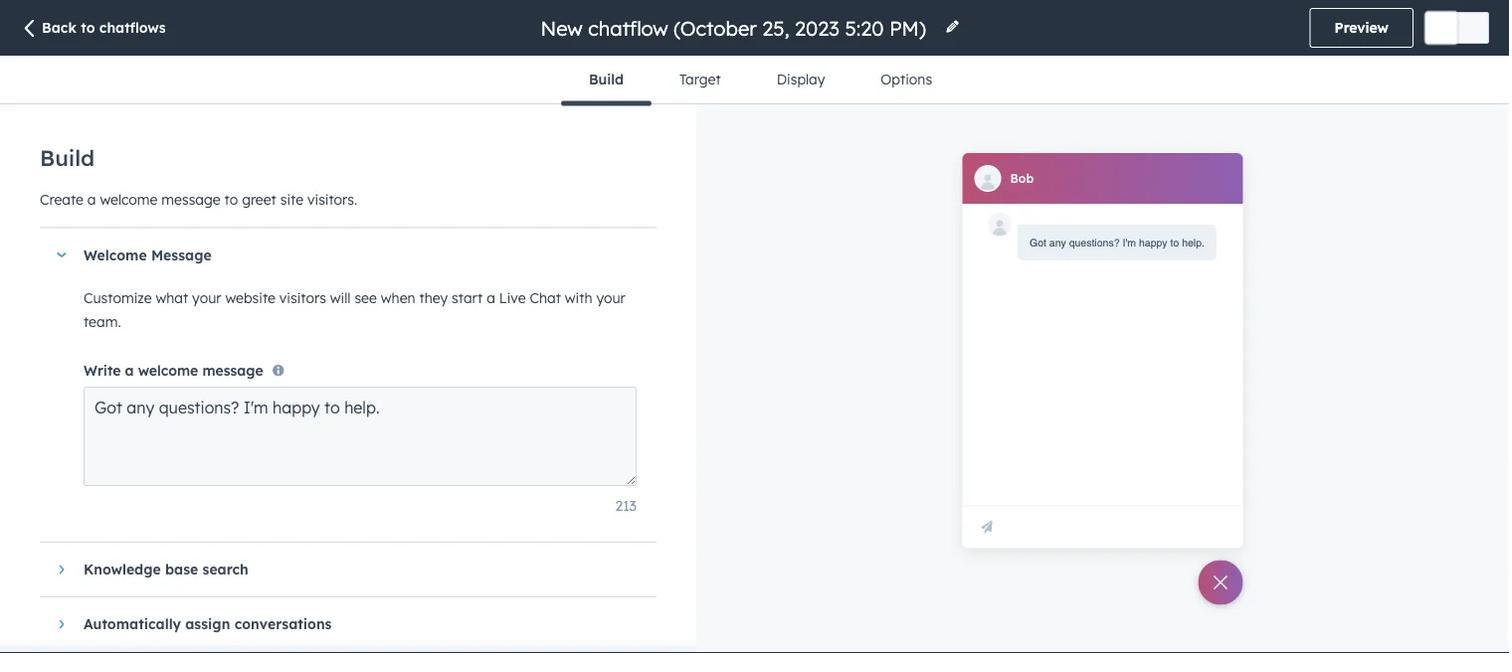 Task type: describe. For each thing, give the bounding box(es) containing it.
options
[[881, 71, 933, 88]]

1 horizontal spatial to
[[225, 191, 238, 208]]

chat
[[530, 289, 561, 307]]

display button
[[749, 56, 853, 104]]

1 vertical spatial build
[[40, 144, 95, 172]]

create
[[40, 191, 84, 208]]

target
[[680, 71, 721, 88]]

options button
[[853, 56, 961, 104]]

caret image
[[59, 564, 64, 576]]

welcome message
[[84, 247, 212, 264]]

a for write a welcome message
[[125, 362, 134, 380]]

assign
[[185, 616, 230, 634]]

2 your from the left
[[597, 289, 626, 307]]

base
[[165, 561, 198, 579]]

site
[[280, 191, 304, 208]]

display
[[777, 71, 825, 88]]

knowledge base search button
[[40, 543, 637, 597]]

write a welcome message
[[84, 362, 263, 380]]

automatically
[[84, 616, 181, 634]]

search
[[203, 561, 249, 579]]

a inside customize what your website visitors will see when they start a live chat with your team.
[[487, 289, 496, 307]]

welcome for create
[[100, 191, 158, 208]]

website
[[225, 289, 276, 307]]

back to chatflows
[[42, 19, 166, 36]]

back
[[42, 19, 77, 36]]

to inside button
[[81, 19, 95, 36]]

automatically assign conversations button
[[40, 598, 637, 652]]

caret image for welcome message
[[56, 253, 68, 258]]

navigation containing build
[[561, 56, 961, 106]]

welcome for write
[[138, 362, 198, 380]]

target button
[[652, 56, 749, 104]]

visitors.
[[308, 191, 358, 208]]

Write a welcome message text field
[[84, 387, 637, 487]]

welcome message button
[[40, 228, 637, 282]]



Task type: locate. For each thing, give the bounding box(es) containing it.
what
[[156, 289, 188, 307]]

None field
[[539, 14, 933, 41]]

to right back
[[81, 19, 95, 36]]

message
[[151, 247, 212, 264]]

1 vertical spatial a
[[487, 289, 496, 307]]

welcome
[[100, 191, 158, 208], [138, 362, 198, 380]]

your
[[192, 289, 221, 307], [597, 289, 626, 307]]

greet
[[242, 191, 277, 208]]

a
[[87, 191, 96, 208], [487, 289, 496, 307], [125, 362, 134, 380]]

will
[[330, 289, 351, 307]]

0 horizontal spatial to
[[81, 19, 95, 36]]

1 horizontal spatial a
[[125, 362, 134, 380]]

caret image
[[56, 253, 68, 258], [59, 619, 64, 631]]

preview
[[1335, 19, 1389, 36]]

start
[[452, 289, 483, 307]]

conversations
[[235, 616, 332, 634]]

1 horizontal spatial your
[[597, 289, 626, 307]]

a left live
[[487, 289, 496, 307]]

1 vertical spatial message
[[202, 362, 263, 380]]

to
[[81, 19, 95, 36], [225, 191, 238, 208]]

0 vertical spatial message
[[162, 191, 221, 208]]

customize
[[84, 289, 152, 307]]

0 vertical spatial a
[[87, 191, 96, 208]]

message for write a welcome message
[[202, 362, 263, 380]]

caret image inside automatically assign conversations dropdown button
[[59, 619, 64, 631]]

0 horizontal spatial your
[[192, 289, 221, 307]]

build left target
[[589, 71, 624, 88]]

0 vertical spatial welcome
[[100, 191, 158, 208]]

1 vertical spatial to
[[225, 191, 238, 208]]

1 vertical spatial welcome
[[138, 362, 198, 380]]

build button
[[561, 56, 652, 106]]

welcome right write
[[138, 362, 198, 380]]

message
[[162, 191, 221, 208], [202, 362, 263, 380]]

a right create
[[87, 191, 96, 208]]

caret image for automatically assign conversations
[[59, 619, 64, 631]]

1 your from the left
[[192, 289, 221, 307]]

customize what your website visitors will see when they start a live chat with your team.
[[84, 289, 626, 330]]

caret image left welcome
[[56, 253, 68, 258]]

when
[[381, 289, 416, 307]]

0 vertical spatial build
[[589, 71, 624, 88]]

message down website
[[202, 362, 263, 380]]

your right the what
[[192, 289, 221, 307]]

team.
[[84, 313, 121, 330]]

caret image down caret image
[[59, 619, 64, 631]]

1 horizontal spatial build
[[589, 71, 624, 88]]

a for create a welcome message to greet site visitors.
[[87, 191, 96, 208]]

build inside button
[[589, 71, 624, 88]]

knowledge
[[84, 561, 161, 579]]

with
[[565, 289, 593, 307]]

message up 'message'
[[162, 191, 221, 208]]

automatically assign conversations
[[84, 616, 332, 634]]

see
[[355, 289, 377, 307]]

0 vertical spatial to
[[81, 19, 95, 36]]

preview button
[[1310, 8, 1414, 48]]

2 horizontal spatial a
[[487, 289, 496, 307]]

caret image inside welcome message dropdown button
[[56, 253, 68, 258]]

to left greet
[[225, 191, 238, 208]]

0 horizontal spatial build
[[40, 144, 95, 172]]

your right with
[[597, 289, 626, 307]]

213
[[616, 498, 637, 515]]

chatflows
[[99, 19, 166, 36]]

visitors
[[279, 289, 326, 307]]

welcome
[[84, 247, 147, 264]]

2 vertical spatial a
[[125, 362, 134, 380]]

create a welcome message to greet site visitors.
[[40, 191, 358, 208]]

write
[[84, 362, 121, 380]]

a right write
[[125, 362, 134, 380]]

they
[[420, 289, 448, 307]]

0 horizontal spatial a
[[87, 191, 96, 208]]

knowledge base search
[[84, 561, 249, 579]]

message for create a welcome message to greet site visitors.
[[162, 191, 221, 208]]

0 vertical spatial caret image
[[56, 253, 68, 258]]

build up create
[[40, 144, 95, 172]]

back to chatflows button
[[20, 18, 166, 40]]

live
[[499, 289, 526, 307]]

1 vertical spatial caret image
[[59, 619, 64, 631]]

welcome up welcome
[[100, 191, 158, 208]]

navigation
[[561, 56, 961, 106]]

build
[[589, 71, 624, 88], [40, 144, 95, 172]]



Task type: vqa. For each thing, say whether or not it's contained in the screenshot.
preview button
yes



